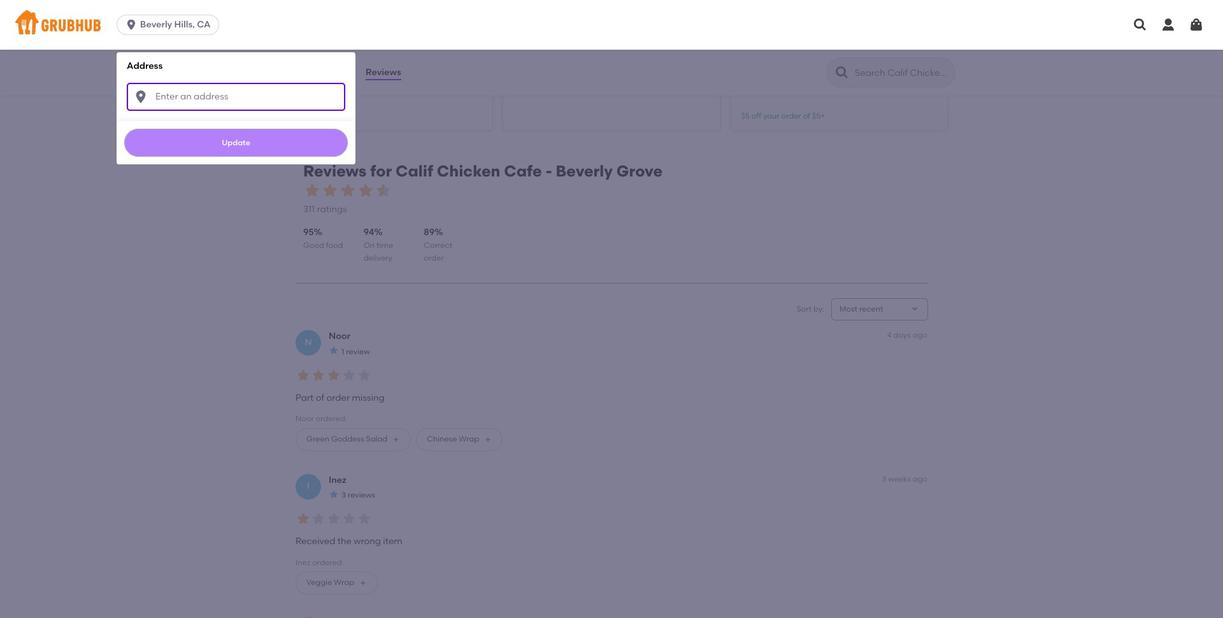 Task type: vqa. For each thing, say whether or not it's contained in the screenshot.
1600
no



Task type: describe. For each thing, give the bounding box(es) containing it.
1 horizontal spatial of
[[803, 112, 811, 121]]

main navigation navigation
[[0, 0, 1223, 618]]

address
[[127, 61, 163, 71]]

311 ratings
[[303, 204, 347, 215]]

1
[[342, 347, 344, 356]]

cafe
[[504, 162, 542, 180]]

noor for noor
[[329, 331, 351, 342]]

calif
[[396, 162, 433, 180]]

ago for part of order missing
[[913, 331, 928, 340]]

goddess
[[331, 435, 364, 444]]

off
[[752, 112, 762, 121]]

order for part of order missing
[[327, 392, 350, 403]]

svg image inside the beverly hills, ca button
[[125, 18, 138, 31]]

reviews
[[348, 491, 375, 500]]

chinese wrap
[[427, 435, 479, 444]]

reviews button
[[365, 50, 402, 96]]

grove
[[617, 162, 663, 180]]

min for 30–45 min
[[310, 53, 324, 62]]

reviews for calif chicken cafe - beverly grove
[[303, 162, 663, 180]]

plus icon image for green goddess salad
[[393, 436, 400, 443]]

ordered: for the
[[312, 558, 344, 567]]

received
[[296, 536, 335, 547]]

min for 35–50 min
[[766, 53, 780, 62]]

311
[[303, 204, 315, 215]]

reviews for reviews for calif chicken cafe - beverly grove
[[303, 162, 367, 180]]

hills,
[[174, 19, 195, 30]]

plus icon image for veggie wrap
[[359, 579, 367, 587]]

sort
[[797, 304, 812, 313]]

noor for noor ordered:
[[296, 414, 314, 423]]

item
[[383, 536, 403, 547]]

missing
[[352, 392, 385, 403]]

3 for 3 weeks ago
[[882, 474, 887, 483]]

beverly hills, ca button
[[117, 15, 224, 35]]

$5+
[[812, 112, 826, 121]]

1 subscription pass image from the left
[[286, 36, 299, 47]]

for
[[370, 162, 392, 180]]

your
[[764, 112, 780, 121]]

on
[[364, 241, 375, 250]]

weeks
[[888, 474, 911, 483]]

Enter an address search field
[[127, 83, 345, 111]]

good
[[303, 241, 324, 250]]

wrap for veggie wrap
[[334, 578, 354, 587]]

correct
[[424, 241, 452, 250]]

35–50 min
[[742, 53, 780, 62]]

35–50
[[742, 53, 764, 62]]

704 ratings
[[890, 67, 937, 77]]

89
[[424, 227, 435, 238]]

3 reviews
[[342, 491, 375, 500]]

beverly hills, ca
[[140, 19, 211, 30]]

inez ordered:
[[296, 558, 344, 567]]

pizza
[[759, 37, 778, 46]]

1 30–45 from the left
[[286, 53, 309, 62]]

2 min from the left
[[538, 53, 552, 62]]

ratings for 704 ratings
[[907, 67, 937, 77]]

update button
[[124, 128, 348, 157]]

subscription pass image
[[742, 36, 754, 47]]

inez for inez
[[329, 474, 347, 485]]

704
[[890, 67, 905, 77]]



Task type: locate. For each thing, give the bounding box(es) containing it.
beverly right -
[[556, 162, 613, 180]]

ratings
[[907, 67, 937, 77], [317, 204, 347, 215]]

review
[[346, 347, 370, 356]]

Search Calif Chicken Cafe - Beverly Grove search field
[[854, 67, 951, 79]]

0 horizontal spatial 3
[[342, 491, 346, 500]]

the
[[338, 536, 352, 547]]

3
[[882, 474, 887, 483], [342, 491, 346, 500]]

3 min from the left
[[766, 53, 780, 62]]

plus icon image
[[393, 436, 400, 443], [485, 436, 492, 443], [359, 579, 367, 587]]

wrap inside chinese wrap button
[[459, 435, 479, 444]]

noor ordered:
[[296, 414, 347, 423]]

chinese
[[427, 435, 457, 444]]

95
[[303, 227, 314, 238]]

green goddess salad
[[307, 435, 388, 444]]

ordered:
[[316, 414, 347, 423], [312, 558, 344, 567]]

1 horizontal spatial order
[[424, 254, 444, 263]]

$5
[[742, 112, 750, 121]]

order for 89 correct order
[[424, 254, 444, 263]]

chicken
[[304, 37, 334, 46], [532, 37, 562, 46], [437, 162, 500, 180]]

1 horizontal spatial inez
[[329, 474, 347, 485]]

ago right days
[[913, 331, 928, 340]]

0 horizontal spatial 30–45 min
[[286, 53, 324, 62]]

subscription pass image
[[286, 36, 299, 47], [514, 36, 527, 47]]

0 vertical spatial ratings
[[907, 67, 937, 77]]

reviews for reviews
[[366, 67, 401, 78]]

plus icon image inside the "green goddess salad" button
[[393, 436, 400, 443]]

2 horizontal spatial order
[[782, 112, 801, 121]]

1 vertical spatial of
[[316, 392, 324, 403]]

svg image
[[1133, 17, 1148, 32], [1189, 17, 1204, 32], [125, 18, 138, 31], [133, 89, 149, 104]]

plus icon image right veggie wrap
[[359, 579, 367, 587]]

noor
[[329, 331, 351, 342], [296, 414, 314, 423]]

3 weeks ago
[[882, 474, 928, 483]]

3 left weeks on the right of the page
[[882, 474, 887, 483]]

0 vertical spatial ordered:
[[316, 414, 347, 423]]

0 vertical spatial wrap
[[459, 435, 479, 444]]

1 horizontal spatial 30–45
[[514, 53, 536, 62]]

4 days ago
[[887, 331, 928, 340]]

update
[[222, 138, 250, 147]]

2 horizontal spatial min
[[766, 53, 780, 62]]

1 vertical spatial ordered:
[[312, 558, 344, 567]]

plus icon image inside veggie wrap button
[[359, 579, 367, 587]]

1 horizontal spatial wrap
[[459, 435, 479, 444]]

i
[[307, 481, 310, 492]]

order up noor ordered:
[[327, 392, 350, 403]]

3 left reviews
[[342, 491, 346, 500]]

delivery
[[364, 254, 392, 263]]

0 horizontal spatial 30–45
[[286, 53, 309, 62]]

about button
[[327, 50, 356, 96]]

ago for received the wrong item
[[913, 474, 928, 483]]

0 horizontal spatial of
[[316, 392, 324, 403]]

0 vertical spatial 3
[[882, 474, 887, 483]]

salad
[[366, 435, 388, 444]]

0 vertical spatial order
[[782, 112, 801, 121]]

30–45 min
[[286, 53, 324, 62], [514, 53, 552, 62]]

wrong
[[354, 536, 381, 547]]

veggie
[[307, 578, 332, 587]]

0 horizontal spatial noor
[[296, 414, 314, 423]]

ordered: for of
[[316, 414, 347, 423]]

ca
[[197, 19, 211, 30]]

wrap right chinese
[[459, 435, 479, 444]]

beverly inside button
[[140, 19, 172, 30]]

time
[[377, 241, 393, 250]]

green
[[307, 435, 329, 444]]

wrap
[[459, 435, 479, 444], [334, 578, 354, 587]]

reviews inside button
[[366, 67, 401, 78]]

0 vertical spatial reviews
[[366, 67, 401, 78]]

of
[[803, 112, 811, 121], [316, 392, 324, 403]]

1 ago from the top
[[913, 331, 928, 340]]

wrap inside veggie wrap button
[[334, 578, 354, 587]]

min
[[310, 53, 324, 62], [538, 53, 552, 62], [766, 53, 780, 62]]

chicken for 2nd subscription pass icon
[[532, 37, 562, 46]]

chicken for first subscription pass icon from the left
[[304, 37, 334, 46]]

chinese wrap button
[[416, 428, 503, 451]]

reviews right about
[[366, 67, 401, 78]]

inez for inez ordered:
[[296, 558, 311, 567]]

2 horizontal spatial plus icon image
[[485, 436, 492, 443]]

0 vertical spatial beverly
[[140, 19, 172, 30]]

by:
[[814, 304, 825, 313]]

1 horizontal spatial min
[[538, 53, 552, 62]]

1 review
[[342, 347, 370, 356]]

wrap right veggie
[[334, 578, 354, 587]]

1 min from the left
[[310, 53, 324, 62]]

food
[[326, 241, 343, 250]]

0 horizontal spatial subscription pass image
[[286, 36, 299, 47]]

n
[[305, 337, 312, 348]]

search icon image
[[835, 65, 850, 80]]

ago right weeks on the right of the page
[[913, 474, 928, 483]]

2 30–45 from the left
[[514, 53, 536, 62]]

reviews
[[366, 67, 401, 78], [303, 162, 367, 180]]

94 on time delivery
[[364, 227, 393, 263]]

1 vertical spatial noor
[[296, 414, 314, 423]]

of left $5+
[[803, 112, 811, 121]]

95 good food
[[303, 227, 343, 250]]

1 horizontal spatial 3
[[882, 474, 887, 483]]

0 horizontal spatial chicken
[[304, 37, 334, 46]]

0 horizontal spatial min
[[310, 53, 324, 62]]

days
[[894, 331, 911, 340]]

beverly left hills, on the left top of page
[[140, 19, 172, 30]]

part of order missing
[[296, 392, 385, 403]]

2 30–45 min from the left
[[514, 53, 552, 62]]

-
[[546, 162, 552, 180]]

2 vertical spatial order
[[327, 392, 350, 403]]

inez down received
[[296, 558, 311, 567]]

beverly
[[140, 19, 172, 30], [556, 162, 613, 180]]

order down correct
[[424, 254, 444, 263]]

noor up 1
[[329, 331, 351, 342]]

order right your
[[782, 112, 801, 121]]

plus icon image right the salad in the bottom of the page
[[393, 436, 400, 443]]

ago
[[913, 331, 928, 340], [913, 474, 928, 483]]

veggie wrap
[[307, 578, 354, 587]]

1 horizontal spatial chicken
[[437, 162, 500, 180]]

30–45
[[286, 53, 309, 62], [514, 53, 536, 62]]

$5 off your order of $5+
[[742, 112, 826, 121]]

veggie wrap button
[[296, 572, 378, 595]]

green goddess salad button
[[296, 428, 411, 451]]

noor down part
[[296, 414, 314, 423]]

1 vertical spatial order
[[424, 254, 444, 263]]

1 horizontal spatial subscription pass image
[[514, 36, 527, 47]]

ratings right 311
[[317, 204, 347, 215]]

ratings right 704
[[907, 67, 937, 77]]

0 vertical spatial noor
[[329, 331, 351, 342]]

0 horizontal spatial order
[[327, 392, 350, 403]]

89 correct order
[[424, 227, 452, 263]]

1 vertical spatial ratings
[[317, 204, 347, 215]]

reviews up 311 ratings
[[303, 162, 367, 180]]

2 subscription pass image from the left
[[514, 36, 527, 47]]

0 vertical spatial inez
[[329, 474, 347, 485]]

part
[[296, 392, 314, 403]]

1 horizontal spatial plus icon image
[[393, 436, 400, 443]]

order inside 89 correct order
[[424, 254, 444, 263]]

0 vertical spatial ago
[[913, 331, 928, 340]]

inez up 3 reviews
[[329, 474, 347, 485]]

sort by:
[[797, 304, 825, 313]]

ordered: down part of order missing
[[316, 414, 347, 423]]

ordered: up veggie wrap
[[312, 558, 344, 567]]

0 horizontal spatial ratings
[[317, 204, 347, 215]]

of right part
[[316, 392, 324, 403]]

1 horizontal spatial noor
[[329, 331, 351, 342]]

plus icon image right chinese wrap
[[485, 436, 492, 443]]

1 vertical spatial reviews
[[303, 162, 367, 180]]

1 horizontal spatial 30–45 min
[[514, 53, 552, 62]]

inez
[[329, 474, 347, 485], [296, 558, 311, 567]]

1 30–45 min from the left
[[286, 53, 324, 62]]

wrap for chinese wrap
[[459, 435, 479, 444]]

2 horizontal spatial chicken
[[532, 37, 562, 46]]

4
[[887, 331, 892, 340]]

1 horizontal spatial ratings
[[907, 67, 937, 77]]

ratings for 311 ratings
[[317, 204, 347, 215]]

received the wrong item
[[296, 536, 403, 547]]

star icon image
[[431, 52, 441, 62], [441, 52, 451, 62], [451, 52, 462, 62], [462, 52, 472, 62], [472, 52, 482, 62], [659, 52, 669, 62], [669, 52, 679, 62], [679, 52, 689, 62], [689, 52, 699, 62], [699, 52, 710, 62], [699, 52, 710, 62], [886, 52, 897, 62], [897, 52, 907, 62], [907, 52, 917, 62], [917, 52, 927, 62], [927, 52, 937, 62], [927, 52, 937, 62], [303, 182, 321, 199], [321, 182, 339, 199], [339, 182, 357, 199], [357, 182, 375, 199], [375, 182, 393, 199], [375, 182, 393, 199], [329, 346, 339, 356], [296, 367, 311, 383], [311, 367, 326, 383], [326, 367, 342, 383], [342, 367, 357, 383], [357, 367, 372, 383], [329, 489, 339, 499], [296, 511, 311, 526], [311, 511, 326, 526], [326, 511, 342, 526], [342, 511, 357, 526], [357, 511, 372, 526]]

1 vertical spatial ago
[[913, 474, 928, 483]]

3 for 3 reviews
[[342, 491, 346, 500]]

0 horizontal spatial beverly
[[140, 19, 172, 30]]

1 vertical spatial beverly
[[556, 162, 613, 180]]

1 vertical spatial 3
[[342, 491, 346, 500]]

1 vertical spatial inez
[[296, 558, 311, 567]]

0 horizontal spatial plus icon image
[[359, 579, 367, 587]]

1 horizontal spatial beverly
[[556, 162, 613, 180]]

about
[[328, 67, 355, 78]]

0 vertical spatial of
[[803, 112, 811, 121]]

0 horizontal spatial inez
[[296, 558, 311, 567]]

plus icon image inside chinese wrap button
[[485, 436, 492, 443]]

order
[[782, 112, 801, 121], [424, 254, 444, 263], [327, 392, 350, 403]]

plus icon image for chinese wrap
[[485, 436, 492, 443]]

2 ago from the top
[[913, 474, 928, 483]]

1 vertical spatial wrap
[[334, 578, 354, 587]]

94
[[364, 227, 374, 238]]

0 horizontal spatial wrap
[[334, 578, 354, 587]]



